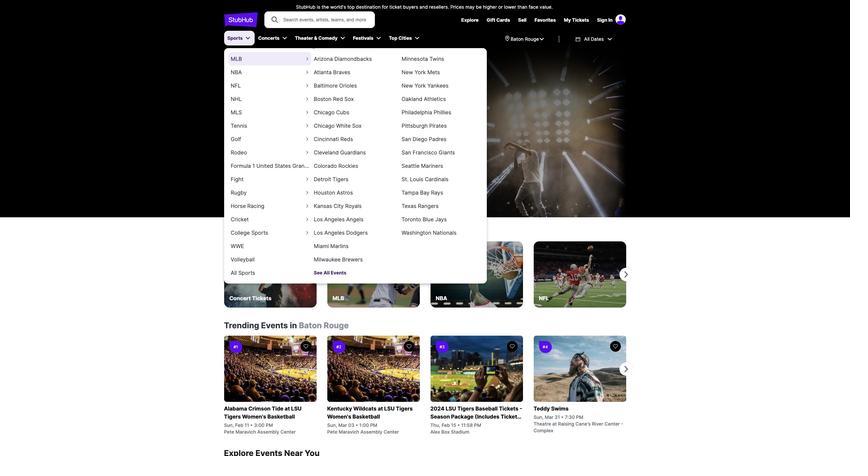 Task type: vqa. For each thing, say whether or not it's contained in the screenshot.


Task type: describe. For each thing, give the bounding box(es) containing it.
0 horizontal spatial mlb
[[231, 56, 242, 62]]

1 - tycoon music festival image
[[238, 204, 244, 210]]

golf link
[[228, 132, 312, 147]]

tampa
[[402, 190, 419, 196]]

mar inside teddy swims sun, mar 31 • 7:30 pm theatre at raising cane's river center - complex
[[545, 415, 553, 421]]

lifetime.
[[303, 129, 323, 136]]

texas rangers link
[[399, 199, 483, 214]]

los for los angeles dodgers
[[314, 230, 323, 237]]

tickets for see tickets
[[239, 155, 255, 161]]

see all events link
[[311, 268, 395, 279]]

baltimore
[[314, 82, 338, 89]]

lsu inside alabama crimson tide  at lsu tigers women's basketball sun, feb 11 • 3:00 pm pete maravich assembly center
[[291, 406, 302, 413]]

san francisco giants
[[402, 149, 455, 156]]

lsu inside '2024 lsu tigers baseball tickets - season package (includes tickets for all home games)'
[[446, 406, 456, 413]]

arizona
[[314, 56, 333, 62]]

pm inside alabama crimson tide  at lsu tigers women's basketball sun, feb 11 • 3:00 pm pete maravich assembly center
[[266, 423, 273, 429]]

chicago for chicago cubs
[[314, 109, 335, 116]]

women's inside alabama crimson tide  at lsu tigers women's basketball sun, feb 11 • 3:00 pm pete maravich assembly center
[[242, 414, 266, 421]]

0 vertical spatial sports
[[227, 35, 243, 41]]

sun, inside alabama crimson tide  at lsu tigers women's basketball sun, feb 11 • 3:00 pm pete maravich assembly center
[[224, 423, 234, 429]]

golf
[[231, 136, 241, 143]]

philadelphia phillies
[[402, 109, 451, 116]]

• inside the kentucky wildcats  at lsu tigers women's basketball sun, mar 03 • 1:00 pm pete maravich assembly center
[[356, 423, 358, 429]]

philadelphia phillies link
[[399, 105, 483, 120]]

festivals
[[353, 35, 373, 41]]

prices
[[450, 4, 464, 10]]

dates
[[591, 36, 604, 42]]

tickets for my tickets
[[572, 17, 589, 23]]

will
[[278, 129, 286, 136]]

washington nationals link
[[399, 225, 483, 241]]

popular
[[224, 228, 249, 237]]

see for see all events
[[314, 270, 322, 276]]

favorites link
[[535, 17, 556, 23]]

0 horizontal spatial nfl
[[231, 82, 241, 89]]

feb inside alabama crimson tide  at lsu tigers women's basketball sun, feb 11 • 3:00 pm pete maravich assembly center
[[235, 423, 243, 429]]

sun, inside teddy swims sun, mar 31 • 7:30 pm theatre at raising cane's river center - complex
[[534, 415, 543, 421]]

1:00
[[359, 423, 369, 429]]

rays
[[431, 190, 443, 196]]

pirates
[[429, 123, 447, 129]]

cincinnati reds link
[[311, 132, 395, 147]]

diamondbacks
[[334, 56, 372, 62]]

atlanta braves
[[314, 69, 350, 76]]

baton rouge button
[[492, 31, 556, 48]]

1 horizontal spatial nfl link
[[534, 242, 626, 308]]

theatre
[[534, 422, 551, 428]]

jays
[[435, 216, 447, 223]]

sign in link
[[597, 17, 613, 23]]

0 horizontal spatial mlb link
[[228, 51, 312, 67]]

all sports link
[[228, 266, 312, 281]]

prix
[[231, 173, 240, 180]]

music inside tycoon music festival
[[296, 78, 352, 100]]

gift cards
[[487, 17, 510, 23]]

a
[[298, 129, 301, 136]]

wwe
[[231, 243, 244, 250]]

trending
[[224, 321, 259, 331]]

pete inside the kentucky wildcats  at lsu tigers women's basketball sun, mar 03 • 1:00 pm pete maravich assembly center
[[327, 430, 337, 436]]

- inside '2024 lsu tigers baseball tickets - season package (includes tickets for all home games)'
[[520, 406, 522, 413]]

oakland
[[402, 96, 422, 103]]

top
[[347, 4, 355, 10]]

chicago cubs
[[314, 109, 349, 116]]

stadium
[[451, 430, 469, 436]]

york for yankees
[[415, 82, 426, 89]]

wwe link
[[228, 239, 312, 254]]

1 horizontal spatial all
[[324, 270, 330, 276]]

be
[[476, 4, 482, 10]]

sox for boston red sox
[[344, 96, 354, 103]]

1 horizontal spatial nfl
[[539, 296, 549, 302]]

maravich inside alabama crimson tide  at lsu tigers women's basketball sun, feb 11 • 3:00 pm pete maravich assembly center
[[235, 430, 256, 436]]

chicago for chicago white sox
[[314, 123, 335, 129]]

ticket
[[389, 4, 402, 10]]

seattle
[[402, 163, 419, 170]]

wildcats
[[353, 406, 376, 413]]

phillies
[[434, 109, 451, 116]]

pm inside the kentucky wildcats  at lsu tigers women's basketball sun, mar 03 • 1:00 pm pete maravich assembly center
[[370, 423, 377, 429]]

live
[[224, 137, 233, 144]]

milwaukee brewers link
[[311, 252, 395, 268]]

concert tickets
[[229, 296, 271, 302]]

festival!
[[277, 137, 299, 144]]

basketball inside the kentucky wildcats  at lsu tigers women's basketball sun, mar 03 • 1:00 pm pete maravich assembly center
[[352, 414, 380, 421]]

san diego padres
[[402, 136, 446, 143]]

gift cards link
[[487, 17, 510, 23]]

lsu inside the kentucky wildcats  at lsu tigers women's basketball sun, mar 03 • 1:00 pm pete maravich assembly center
[[384, 406, 395, 413]]

pittsburgh pirates
[[402, 123, 447, 129]]

31
[[555, 415, 560, 421]]

toronto blue jays link
[[399, 212, 483, 227]]

1 horizontal spatial mlb link
[[327, 242, 420, 308]]

than
[[517, 4, 527, 10]]

diego
[[413, 136, 427, 143]]

san francisco giants link
[[399, 145, 483, 160]]

all for all sports
[[231, 270, 237, 277]]

mls link
[[228, 105, 312, 120]]

explore
[[461, 17, 479, 23]]

san for san francisco giants
[[402, 149, 411, 156]]

all
[[439, 422, 445, 429]]

st. louis cardinals
[[402, 176, 448, 183]]

states
[[275, 163, 291, 170]]

milwaukee
[[314, 257, 341, 263]]

theater & comedy link
[[292, 31, 340, 46]]

tigers up astros
[[333, 176, 348, 183]]

cleveland guardians
[[314, 149, 366, 156]]

angels
[[346, 216, 363, 223]]

tigers inside the kentucky wildcats  at lsu tigers women's basketball sun, mar 03 • 1:00 pm pete maravich assembly center
[[396, 406, 413, 413]]

reds
[[340, 136, 353, 143]]

detroit tigers
[[314, 176, 348, 183]]

mets
[[427, 69, 440, 76]]

philadelphia
[[402, 109, 432, 116]]

thu,
[[430, 423, 440, 429]]

higher
[[483, 4, 497, 10]]

horse
[[231, 203, 246, 210]]

at inside make memories that will last a lifetime. see your favorite artists live at tycoon music festival!
[[234, 137, 239, 144]]

0 horizontal spatial nfl link
[[228, 78, 312, 93]]

sign in
[[597, 17, 613, 23]]

washington
[[402, 230, 431, 237]]

united
[[256, 163, 273, 170]]

complex
[[534, 429, 553, 434]]

package
[[451, 414, 474, 421]]

center inside alabama crimson tide  at lsu tigers women's basketball sun, feb 11 • 3:00 pm pete maravich assembly center
[[280, 430, 296, 436]]

1 vertical spatial mlb
[[333, 296, 344, 302]]

cards
[[496, 17, 510, 23]]

tycoon inside make memories that will last a lifetime. see your favorite artists live at tycoon music festival!
[[241, 137, 259, 144]]

at inside teddy swims sun, mar 31 • 7:30 pm theatre at raising cane's river center - complex
[[552, 422, 557, 428]]

boston red sox
[[314, 96, 354, 103]]

cricket link
[[228, 212, 312, 227]]

sell link
[[518, 17, 526, 23]]

miami
[[314, 243, 329, 250]]

bay
[[420, 190, 429, 196]]

kansas city royals link
[[311, 199, 395, 214]]

15
[[451, 423, 456, 429]]

games)
[[463, 422, 483, 429]]

1 vertical spatial nba
[[436, 296, 447, 302]]

sox for chicago white sox
[[352, 123, 362, 129]]



Task type: locate. For each thing, give the bounding box(es) containing it.
events inside "see all events" link
[[331, 270, 346, 276]]

2 assembly from the left
[[360, 430, 382, 436]]

angeles for dodgers
[[324, 230, 345, 237]]

feb left 11
[[235, 423, 243, 429]]

sox right 'red'
[[344, 96, 354, 103]]

1 vertical spatial -
[[621, 422, 623, 428]]

3:00
[[254, 423, 264, 429]]

1 feb from the left
[[235, 423, 243, 429]]

0 vertical spatial -
[[520, 406, 522, 413]]

all down 'volleyball'
[[231, 270, 237, 277]]

in
[[608, 17, 613, 23]]

Search events, artists, teams, and more field
[[283, 16, 368, 23]]

tigers left 2024
[[396, 406, 413, 413]]

nba
[[231, 69, 242, 76], [436, 296, 447, 302]]

1 angeles from the top
[[324, 216, 345, 223]]

home
[[446, 422, 462, 429]]

rodeo link
[[228, 145, 312, 160]]

feb
[[235, 423, 243, 429], [442, 423, 450, 429]]

texas rangers
[[402, 203, 439, 210]]

2 san from the top
[[402, 149, 411, 156]]

san inside san francisco giants link
[[402, 149, 411, 156]]

college
[[231, 230, 250, 237]]

tickets right "(includes"
[[501, 414, 520, 421]]

0 vertical spatial events
[[331, 270, 346, 276]]

0 vertical spatial nba link
[[228, 65, 312, 80]]

tycoon up mls link
[[224, 78, 292, 100]]

1 vertical spatial new
[[402, 82, 413, 89]]

1 maravich from the left
[[235, 430, 256, 436]]

• right 11
[[250, 423, 253, 429]]

2 chicago from the top
[[314, 123, 335, 129]]

mar
[[545, 415, 553, 421], [338, 423, 347, 429]]

astros
[[337, 190, 353, 196]]

york inside new york yankees link
[[415, 82, 426, 89]]

new for new york mets
[[402, 69, 413, 76]]

2 pete from the left
[[327, 430, 337, 436]]

tigers inside alabama crimson tide  at lsu tigers women's basketball sun, feb 11 • 3:00 pm pete maravich assembly center
[[224, 414, 241, 421]]

see tickets
[[229, 155, 255, 161]]

2024
[[430, 406, 444, 413]]

pm right 3:00
[[266, 423, 273, 429]]

sun, down kentucky
[[327, 423, 337, 429]]

0 horizontal spatial nba link
[[228, 65, 312, 80]]

grand
[[292, 163, 308, 170]]

pm inside teddy swims sun, mar 31 • 7:30 pm theatre at raising cane's river center - complex
[[576, 415, 583, 421]]

1 horizontal spatial maravich
[[339, 430, 359, 436]]

buyers
[[403, 4, 418, 10]]

-
[[520, 406, 522, 413], [621, 422, 623, 428]]

pete inside alabama crimson tide  at lsu tigers women's basketball sun, feb 11 • 3:00 pm pete maravich assembly center
[[224, 430, 234, 436]]

1 horizontal spatial for
[[430, 422, 438, 429]]

2 lsu from the left
[[384, 406, 395, 413]]

0 vertical spatial chicago
[[314, 109, 335, 116]]

assembly down 1:00
[[360, 430, 382, 436]]

1 horizontal spatial assembly
[[360, 430, 382, 436]]

1
[[252, 163, 255, 170]]

music
[[296, 78, 352, 100], [261, 137, 276, 144]]

angeles for angels
[[324, 216, 345, 223]]

for left ticket
[[382, 4, 388, 10]]

#1
[[233, 345, 238, 350]]

#4
[[543, 345, 548, 350]]

1 horizontal spatial pete
[[327, 430, 337, 436]]

sports for college sports
[[251, 230, 268, 237]]

0 vertical spatial music
[[296, 78, 352, 100]]

chicago cubs link
[[311, 105, 395, 120]]

1 york from the top
[[415, 69, 426, 76]]

• right 15 at the right bottom of the page
[[457, 423, 460, 429]]

0 horizontal spatial assembly
[[257, 430, 279, 436]]

2 maravich from the left
[[339, 430, 359, 436]]

sports down stubhub image
[[227, 35, 243, 41]]

san up seattle at the top left of page
[[402, 149, 411, 156]]

• inside thu, feb 15 • 11:58 pm alex box stadium
[[457, 423, 460, 429]]

1 horizontal spatial -
[[621, 422, 623, 428]]

1 vertical spatial york
[[415, 82, 426, 89]]

for inside '2024 lsu tigers baseball tickets - season package (includes tickets for all home games)'
[[430, 422, 438, 429]]

music down that
[[261, 137, 276, 144]]

new up oakland
[[402, 82, 413, 89]]

1 vertical spatial mar
[[338, 423, 347, 429]]

0 horizontal spatial all
[[231, 270, 237, 277]]

concerts link
[[255, 31, 282, 46]]

los for los angeles angels
[[314, 216, 323, 223]]

1 vertical spatial san
[[402, 149, 411, 156]]

tigers up package
[[457, 406, 474, 413]]

0 horizontal spatial -
[[520, 406, 522, 413]]

2 horizontal spatial sun,
[[534, 415, 543, 421]]

tigers down the alabama
[[224, 414, 241, 421]]

sun, up theatre
[[534, 415, 543, 421]]

0 vertical spatial nfl link
[[228, 78, 312, 93]]

1 vertical spatial chicago
[[314, 123, 335, 129]]

1 horizontal spatial mar
[[545, 415, 553, 421]]

see up the formula at the top
[[229, 155, 238, 161]]

guardians
[[340, 149, 366, 156]]

0 vertical spatial nba
[[231, 69, 242, 76]]

events down milwaukee brewers
[[331, 270, 346, 276]]

0 vertical spatial san
[[402, 136, 411, 143]]

tickets inside button
[[239, 155, 255, 161]]

angeles down kansas city royals
[[324, 216, 345, 223]]

1 horizontal spatial basketball
[[352, 414, 380, 421]]

all down milwaukee
[[324, 270, 330, 276]]

tickets right concert
[[252, 296, 271, 302]]

houston
[[314, 190, 335, 196]]

2 basketball from the left
[[352, 414, 380, 421]]

• inside alabama crimson tide  at lsu tigers women's basketball sun, feb 11 • 3:00 pm pete maravich assembly center
[[250, 423, 253, 429]]

maravich down 11
[[235, 430, 256, 436]]

music inside make memories that will last a lifetime. see your favorite artists live at tycoon music festival!
[[261, 137, 276, 144]]

1 pete from the left
[[224, 430, 234, 436]]

seattle mariners
[[402, 163, 443, 170]]

value.
[[540, 4, 553, 10]]

mar left 31
[[545, 415, 553, 421]]

0 horizontal spatial music
[[261, 137, 276, 144]]

women's
[[242, 414, 266, 421], [327, 414, 351, 421]]

sports inside "link"
[[238, 270, 255, 277]]

1 horizontal spatial mlb
[[333, 296, 344, 302]]

1 vertical spatial nfl link
[[534, 242, 626, 308]]

angeles up miami marlins
[[324, 230, 345, 237]]

mlb down sports link
[[231, 56, 242, 62]]

angeles inside 'link'
[[324, 216, 345, 223]]

0 horizontal spatial for
[[382, 4, 388, 10]]

box
[[441, 430, 450, 436]]

assembly inside alabama crimson tide  at lsu tigers women's basketball sun, feb 11 • 3:00 pm pete maravich assembly center
[[257, 430, 279, 436]]

nfl link
[[228, 78, 312, 93], [534, 242, 626, 308]]

basketball down "wildcats"
[[352, 414, 380, 421]]

0 vertical spatial tycoon
[[224, 78, 292, 100]]

- right the river
[[621, 422, 623, 428]]

stubhub image
[[224, 11, 257, 28]]

see for see tickets
[[229, 155, 238, 161]]

tycoon
[[224, 78, 292, 100], [241, 137, 259, 144]]

cleveland guardians link
[[311, 145, 395, 160]]

tigers inside '2024 lsu tigers baseball tickets - season package (includes tickets for all home games)'
[[457, 406, 474, 413]]

lsu up season
[[446, 406, 456, 413]]

new for new york yankees
[[402, 82, 413, 89]]

kentucky
[[327, 406, 352, 413]]

mlb down see all events
[[333, 296, 344, 302]]

1 los from the top
[[314, 216, 323, 223]]

season
[[430, 414, 450, 421]]

1 horizontal spatial nba link
[[430, 242, 523, 308]]

mar inside the kentucky wildcats  at lsu tigers women's basketball sun, mar 03 • 1:00 pm pete maravich assembly center
[[338, 423, 347, 429]]

mar left 03
[[338, 423, 347, 429]]

maravich down 03
[[339, 430, 359, 436]]

tide
[[272, 406, 283, 413]]

2 horizontal spatial center
[[604, 422, 620, 428]]

san for san diego padres
[[402, 136, 411, 143]]

kansas
[[314, 203, 332, 210]]

0 horizontal spatial events
[[261, 321, 288, 331]]

women's inside the kentucky wildcats  at lsu tigers women's basketball sun, mar 03 • 1:00 pm pete maravich assembly center
[[327, 414, 351, 421]]

the
[[322, 4, 329, 10]]

0 vertical spatial see
[[324, 129, 334, 136]]

los up miami
[[314, 230, 323, 237]]

0 vertical spatial los
[[314, 216, 323, 223]]

1 horizontal spatial sun,
[[327, 423, 337, 429]]

center inside teddy swims sun, mar 31 • 7:30 pm theatre at raising cane's river center - complex
[[604, 422, 620, 428]]

2 vertical spatial sports
[[238, 270, 255, 277]]

detroit tigers link
[[311, 172, 395, 187]]

your
[[336, 129, 347, 136]]

1 horizontal spatial center
[[384, 430, 399, 436]]

2 horizontal spatial lsu
[[446, 406, 456, 413]]

all dates
[[584, 36, 604, 42]]

for up alex
[[430, 422, 438, 429]]

swims
[[551, 406, 569, 413]]

2 los from the top
[[314, 230, 323, 237]]

0 horizontal spatial pete
[[224, 430, 234, 436]]

all for all dates
[[584, 36, 590, 42]]

sports for all sports
[[238, 270, 255, 277]]

los inside 'link'
[[314, 216, 323, 223]]

chicago white sox
[[314, 123, 362, 129]]

sox
[[344, 96, 354, 103], [352, 123, 362, 129]]

1 horizontal spatial lsu
[[384, 406, 395, 413]]

see inside button
[[229, 155, 238, 161]]

and
[[419, 4, 428, 10]]

new inside "link"
[[402, 69, 413, 76]]

sox right white
[[352, 123, 362, 129]]

concert tickets link
[[224, 242, 316, 308]]

1 horizontal spatial events
[[331, 270, 346, 276]]

blue
[[423, 216, 434, 223]]

yankees
[[427, 82, 449, 89]]

0 horizontal spatial nba
[[231, 69, 242, 76]]

tickets for concert tickets
[[252, 296, 271, 302]]

pm up cane's
[[576, 415, 583, 421]]

0 horizontal spatial center
[[280, 430, 296, 436]]

tickets right the my
[[572, 17, 589, 23]]

san inside san diego padres link
[[402, 136, 411, 143]]

chicago down boston
[[314, 109, 335, 116]]

1 vertical spatial for
[[430, 422, 438, 429]]

stubhub
[[296, 4, 315, 10]]

1 horizontal spatial see
[[314, 270, 322, 276]]

los down kansas
[[314, 216, 323, 223]]

1 vertical spatial events
[[261, 321, 288, 331]]

teddy swims sun, mar 31 • 7:30 pm theatre at raising cane's river center - complex
[[534, 406, 623, 434]]

2 angeles from the top
[[324, 230, 345, 237]]

1 vertical spatial see
[[229, 155, 238, 161]]

- inside teddy swims sun, mar 31 • 7:30 pm theatre at raising cane's river center - complex
[[621, 422, 623, 428]]

1 vertical spatial nba link
[[430, 242, 523, 308]]

royals
[[345, 203, 362, 210]]

0 vertical spatial new
[[402, 69, 413, 76]]

all left dates
[[584, 36, 590, 42]]

festival
[[224, 100, 295, 123]]

comedy
[[318, 35, 338, 41]]

city
[[334, 203, 344, 210]]

0 horizontal spatial mar
[[338, 423, 347, 429]]

1 chicago from the top
[[314, 109, 335, 116]]

0 vertical spatial mlb
[[231, 56, 242, 62]]

1 vertical spatial sports
[[251, 230, 268, 237]]

tennis
[[231, 123, 247, 129]]

at right "wildcats"
[[378, 406, 383, 413]]

1 vertical spatial tycoon
[[241, 137, 259, 144]]

0 vertical spatial mlb link
[[228, 51, 312, 67]]

0 vertical spatial for
[[382, 4, 388, 10]]

baseball
[[475, 406, 498, 413]]

york left mets on the top right of the page
[[415, 69, 426, 76]]

at right "tide"
[[285, 406, 290, 413]]

• inside teddy swims sun, mar 31 • 7:30 pm theatre at raising cane's river center - complex
[[561, 415, 564, 421]]

feb up box
[[442, 423, 450, 429]]

cardinals
[[425, 176, 448, 183]]

minnesota twins link
[[399, 51, 483, 67]]

college sports
[[231, 230, 268, 237]]

oakland athletics link
[[399, 91, 483, 107]]

2 new from the top
[[402, 82, 413, 89]]

pm right the 11:58
[[474, 423, 481, 429]]

1 vertical spatial angeles
[[324, 230, 345, 237]]

memories
[[239, 129, 265, 136]]

mlb link
[[228, 51, 312, 67], [327, 242, 420, 308]]

0 vertical spatial nfl
[[231, 82, 241, 89]]

0 vertical spatial angeles
[[324, 216, 345, 223]]

pittsburgh
[[402, 123, 428, 129]]

center inside the kentucky wildcats  at lsu tigers women's basketball sun, mar 03 • 1:00 pm pete maravich assembly center
[[384, 430, 399, 436]]

events left in
[[261, 321, 288, 331]]

0 horizontal spatial feb
[[235, 423, 243, 429]]

1 vertical spatial sox
[[352, 123, 362, 129]]

see inside make memories that will last a lifetime. see your favorite artists live at tycoon music festival!
[[324, 129, 334, 136]]

detroit
[[314, 176, 331, 183]]

new york yankees
[[402, 82, 449, 89]]

lsu right "wildcats"
[[384, 406, 395, 413]]

racing
[[247, 203, 264, 210]]

basketball inside alabama crimson tide  at lsu tigers women's basketball sun, feb 11 • 3:00 pm pete maravich assembly center
[[267, 414, 295, 421]]

women's down kentucky
[[327, 414, 351, 421]]

see up cincinnati
[[324, 129, 334, 136]]

that
[[266, 129, 276, 136]]

tycoon inside tycoon music festival
[[224, 78, 292, 100]]

3 lsu from the left
[[446, 406, 456, 413]]

1 new from the top
[[402, 69, 413, 76]]

formula
[[231, 163, 251, 170]]

horse racing
[[231, 203, 264, 210]]

my tickets
[[564, 17, 589, 23]]

at right live
[[234, 137, 239, 144]]

2 vertical spatial see
[[314, 270, 322, 276]]

1 horizontal spatial music
[[296, 78, 352, 100]]

gift
[[487, 17, 495, 23]]

all
[[584, 36, 590, 42], [231, 270, 237, 277], [324, 270, 330, 276]]

pete down kentucky
[[327, 430, 337, 436]]

sports down cricket link
[[251, 230, 268, 237]]

1 horizontal spatial nba
[[436, 296, 447, 302]]

at down 31
[[552, 422, 557, 428]]

2 horizontal spatial see
[[324, 129, 334, 136]]

1 vertical spatial mlb link
[[327, 242, 420, 308]]

0 horizontal spatial see
[[229, 155, 238, 161]]

sun, down the alabama
[[224, 423, 234, 429]]

• right 03
[[356, 423, 358, 429]]

1 vertical spatial nfl
[[539, 296, 549, 302]]

1 lsu from the left
[[291, 406, 302, 413]]

basketball down "tide"
[[267, 414, 295, 421]]

make memories that will last a lifetime. see your favorite artists live at tycoon music festival!
[[224, 129, 386, 144]]

1 horizontal spatial feb
[[442, 423, 450, 429]]

all sports
[[231, 270, 255, 277]]

1 basketball from the left
[[267, 414, 295, 421]]

san left diego
[[402, 136, 411, 143]]

york for mets
[[415, 69, 426, 76]]

mlb
[[231, 56, 242, 62], [333, 296, 344, 302]]

sports down 'volleyball'
[[238, 270, 255, 277]]

0 vertical spatial york
[[415, 69, 426, 76]]

assembly down 3:00
[[257, 430, 279, 436]]

favorite
[[348, 129, 368, 136]]

sun, inside the kentucky wildcats  at lsu tigers women's basketball sun, mar 03 • 1:00 pm pete maravich assembly center
[[327, 423, 337, 429]]

marlins
[[330, 243, 349, 250]]

new down minnesota
[[402, 69, 413, 76]]

theater & comedy
[[295, 35, 338, 41]]

kentucky wildcats  at lsu tigers women's basketball sun, mar 03 • 1:00 pm pete maravich assembly center
[[327, 406, 413, 436]]

padres
[[429, 136, 446, 143]]

0 vertical spatial sox
[[344, 96, 354, 103]]

all inside "link"
[[231, 270, 237, 277]]

0 horizontal spatial lsu
[[291, 406, 302, 413]]

york down new york mets
[[415, 82, 426, 89]]

assembly inside the kentucky wildcats  at lsu tigers women's basketball sun, mar 03 • 1:00 pm pete maravich assembly center
[[360, 430, 382, 436]]

chicago up cincinnati
[[314, 123, 335, 129]]

new york mets link
[[399, 65, 483, 80]]

orioles
[[339, 82, 357, 89]]

arizona diamondbacks link
[[311, 51, 395, 67]]

2 women's from the left
[[327, 414, 351, 421]]

nfl
[[231, 82, 241, 89], [539, 296, 549, 302]]

2 horizontal spatial all
[[584, 36, 590, 42]]

1 women's from the left
[[242, 414, 266, 421]]

maravich inside the kentucky wildcats  at lsu tigers women's basketball sun, mar 03 • 1:00 pm pete maravich assembly center
[[339, 430, 359, 436]]

0 horizontal spatial maravich
[[235, 430, 256, 436]]

at inside the kentucky wildcats  at lsu tigers women's basketball sun, mar 03 • 1:00 pm pete maravich assembly center
[[378, 406, 383, 413]]

music down atlanta
[[296, 78, 352, 100]]

1 vertical spatial music
[[261, 137, 276, 144]]

- left teddy
[[520, 406, 522, 413]]

7:30
[[565, 415, 575, 421]]

1 vertical spatial los
[[314, 230, 323, 237]]

see down milwaukee
[[314, 270, 322, 276]]

1 horizontal spatial women's
[[327, 414, 351, 421]]

0 vertical spatial mar
[[545, 415, 553, 421]]

2 feb from the left
[[442, 423, 450, 429]]

rangers
[[418, 203, 439, 210]]

see tickets button
[[224, 150, 261, 166]]

at inside alabama crimson tide  at lsu tigers women's basketball sun, feb 11 • 3:00 pm pete maravich assembly center
[[285, 406, 290, 413]]

pm inside thu, feb 15 • 11:58 pm alex box stadium
[[474, 423, 481, 429]]

1 assembly from the left
[[257, 430, 279, 436]]

0 horizontal spatial basketball
[[267, 414, 295, 421]]

pete down the alabama
[[224, 430, 234, 436]]

at
[[234, 137, 239, 144], [285, 406, 290, 413], [378, 406, 383, 413], [552, 422, 557, 428]]

tickets right baseball
[[499, 406, 518, 413]]

0 horizontal spatial sun,
[[224, 423, 234, 429]]

tycoon down memories on the top of page
[[241, 137, 259, 144]]

los angeles angels
[[314, 216, 363, 223]]

1 san from the top
[[402, 136, 411, 143]]

2 york from the top
[[415, 82, 426, 89]]

0 horizontal spatial women's
[[242, 414, 266, 421]]

make
[[224, 129, 238, 136]]

feb inside thu, feb 15 • 11:58 pm alex box stadium
[[442, 423, 450, 429]]

cleveland
[[314, 149, 339, 156]]

popular categories
[[224, 228, 287, 237]]

tickets up 1
[[239, 155, 255, 161]]

women's down crimson
[[242, 414, 266, 421]]

lsu right "tide"
[[291, 406, 302, 413]]

pm right 1:00
[[370, 423, 377, 429]]

york inside new york mets "link"
[[415, 69, 426, 76]]

• right 31
[[561, 415, 564, 421]]



